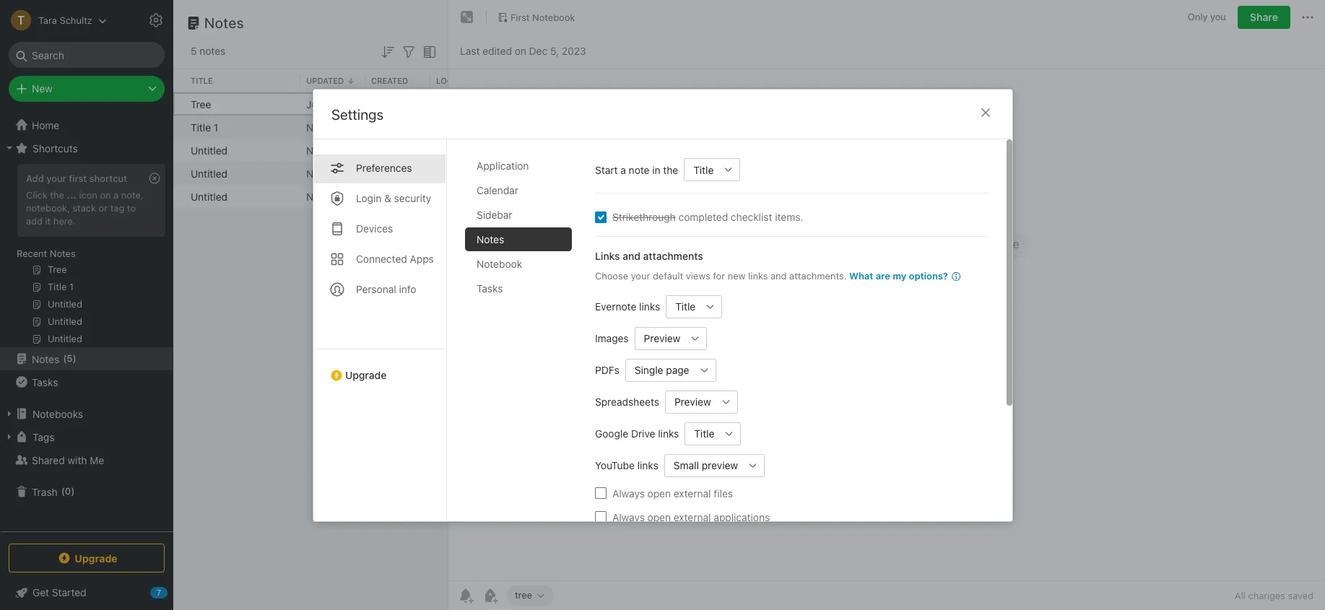 Task type: vqa. For each thing, say whether or not it's contained in the screenshot.
Text inside the DROPDOWN LIST menu
no



Task type: describe. For each thing, give the bounding box(es) containing it.
settings inside tooltip
[[182, 14, 219, 25]]

devices
[[356, 222, 393, 234]]

spreadsheets
[[595, 395, 659, 408]]

choose your default views for new links and attachments.
[[595, 270, 846, 281]]

Choose default view option for Images field
[[634, 326, 707, 349]]

small preview button
[[664, 453, 741, 477]]

&
[[384, 192, 391, 204]]

application
[[476, 159, 529, 171]]

first notebook for nov 27
[[436, 144, 505, 156]]

expand note image
[[459, 9, 476, 26]]

images
[[595, 332, 628, 344]]

always for always open external files
[[612, 487, 644, 499]]

untitled for nov 14
[[191, 167, 228, 179]]

single
[[634, 364, 663, 376]]

start
[[595, 163, 617, 175]]

what are my options?
[[849, 270, 948, 281]]

notebooks link
[[0, 402, 173, 425]]

first for 14
[[436, 167, 457, 179]]

1 nov 14 from the left
[[306, 167, 338, 179]]

strikethrough
[[612, 210, 675, 223]]

trash
[[32, 486, 58, 498]]

add
[[26, 173, 44, 184]]

default
[[652, 270, 683, 281]]

0 vertical spatial 1
[[371, 98, 376, 110]]

notebook inside button
[[532, 11, 575, 23]]

my
[[892, 270, 906, 281]]

the inside group
[[50, 189, 64, 201]]

info
[[399, 283, 416, 295]]

you
[[1210, 11, 1226, 23]]

tasks inside tab
[[476, 282, 503, 294]]

upgrade button inside tab list
[[313, 348, 446, 387]]

1 nov 13 from the left
[[306, 190, 338, 203]]

2023
[[562, 44, 586, 57]]

title button for start a note in the
[[684, 158, 717, 181]]

are
[[875, 270, 890, 281]]

notebooks
[[32, 408, 83, 420]]

notebook,
[[26, 202, 70, 214]]

for
[[713, 270, 725, 281]]

just
[[306, 98, 326, 110]]

notes inside notes ( 5 )
[[32, 353, 59, 365]]

calendar
[[476, 184, 518, 196]]

stack
[[73, 202, 96, 214]]

share
[[1250, 11, 1278, 23]]

0 vertical spatial the
[[663, 163, 678, 175]]

pdfs
[[595, 364, 619, 376]]

location
[[436, 76, 477, 85]]

here.
[[53, 215, 76, 227]]

1 horizontal spatial a
[[620, 163, 626, 175]]

expand tags image
[[4, 431, 15, 443]]

dec
[[529, 44, 547, 57]]

last edited on dec 5, 2023
[[460, 44, 586, 57]]

note
[[628, 163, 649, 175]]

preview for spreadsheets
[[674, 395, 711, 408]]

Search text field
[[19, 42, 155, 68]]

options?
[[908, 270, 948, 281]]

expand notebooks image
[[4, 408, 15, 420]]

personal
[[356, 283, 396, 295]]

2 nov 13 from the left
[[371, 190, 403, 203]]

tree button
[[506, 586, 555, 606]]

1 vertical spatial upgrade button
[[9, 544, 165, 573]]

title 1
[[191, 121, 218, 133]]

first notebook for nov 14
[[436, 167, 505, 179]]

or
[[99, 202, 108, 214]]

Choose default view option for Google Drive links field
[[684, 422, 741, 445]]

notes inside tab
[[476, 233, 504, 245]]

tasks tab
[[465, 276, 572, 300]]

5,
[[550, 44, 559, 57]]

5 inside notes ( 5 )
[[67, 353, 73, 364]]

single page
[[634, 364, 689, 376]]

title button for evernote links
[[666, 295, 699, 318]]

5 notes
[[191, 45, 226, 57]]

27 for 28
[[392, 121, 404, 133]]

upgrade for "upgrade" popup button in tab list
[[345, 369, 386, 381]]

notebook for nov 27
[[459, 144, 505, 156]]

it
[[45, 215, 51, 227]]

application tab
[[465, 153, 572, 177]]

title for title 1
[[191, 121, 211, 133]]

created
[[371, 76, 408, 85]]

attachments.
[[789, 270, 846, 281]]

in
[[652, 163, 660, 175]]

updated
[[306, 76, 344, 85]]

evernote links
[[595, 300, 660, 312]]

to
[[127, 202, 136, 214]]

tab list for start a note in the
[[465, 153, 583, 521]]

tags button
[[0, 425, 173, 448]]

small preview
[[673, 459, 738, 471]]

0
[[65, 485, 71, 497]]

preview button for spreadsheets
[[665, 390, 714, 413]]

tasks button
[[0, 370, 173, 394]]

2 14 from the left
[[392, 167, 403, 179]]

group containing add your first shortcut
[[0, 160, 173, 353]]

new button
[[9, 76, 165, 102]]

calendar tab
[[465, 178, 572, 202]]

edited
[[482, 44, 512, 57]]

your for default
[[630, 270, 650, 281]]

a inside the icon on a note, notebook, stack or tag to add it here.
[[113, 189, 119, 201]]

preview for images
[[643, 332, 680, 344]]

1 14 from the left
[[327, 167, 338, 179]]

icon
[[79, 189, 97, 201]]

shortcut
[[89, 173, 127, 184]]

Always open external files checkbox
[[595, 487, 606, 499]]

preferences
[[356, 161, 412, 174]]

with
[[68, 454, 87, 466]]

notebook for nov 13
[[459, 190, 505, 203]]

shortcuts button
[[0, 136, 173, 160]]

what
[[849, 270, 873, 281]]

1 vertical spatial 1
[[214, 121, 218, 133]]

saved
[[1288, 590, 1313, 601]]

open for always open external applications
[[647, 511, 671, 523]]

Note Editor text field
[[448, 69, 1325, 581]]

nov 27 down nov 28
[[306, 144, 339, 156]]

) for notes
[[73, 353, 76, 364]]

views
[[685, 270, 710, 281]]

first for 27
[[436, 144, 457, 156]]

drive
[[631, 427, 655, 439]]

nov 27 for 27
[[371, 144, 404, 156]]

security
[[394, 192, 431, 204]]

preview
[[701, 459, 738, 471]]

your for first
[[46, 173, 66, 184]]

notes inside note list element
[[204, 14, 244, 31]]

row group containing title
[[173, 69, 763, 92]]

recent notes
[[17, 248, 76, 259]]

shortcuts
[[32, 142, 78, 154]]



Task type: locate. For each thing, give the bounding box(es) containing it.
first for 13
[[436, 190, 457, 203]]

attachments
[[643, 249, 703, 262]]

only you
[[1188, 11, 1226, 23]]

the left '...'
[[50, 189, 64, 201]]

notebook inside tab
[[476, 257, 522, 270]]

settings image
[[147, 12, 165, 29]]

preview inside the choose default view option for spreadsheets field
[[674, 395, 711, 408]]

0 vertical spatial settings
[[182, 14, 219, 25]]

0 horizontal spatial nov 14
[[306, 167, 338, 179]]

tree
[[0, 113, 173, 531]]

nov 13 left "login"
[[306, 190, 338, 203]]

27 down 1 min ago
[[392, 121, 404, 133]]

notebook tab
[[465, 252, 572, 275]]

1 vertical spatial settings
[[331, 106, 383, 122]]

tasks down notebook tab
[[476, 282, 503, 294]]

0 horizontal spatial 13
[[327, 190, 338, 203]]

1 vertical spatial tasks
[[32, 376, 58, 388]]

2 nov 14 from the left
[[371, 167, 403, 179]]

tag
[[110, 202, 124, 214]]

nov 27 up preferences at the top left
[[371, 144, 404, 156]]

5
[[191, 45, 197, 57], [67, 353, 73, 364]]

)
[[73, 353, 76, 364], [71, 485, 75, 497]]

notes tab
[[465, 227, 572, 251]]

new
[[727, 270, 745, 281]]

14 up login & security
[[392, 167, 403, 179]]

1 vertical spatial (
[[61, 485, 65, 497]]

0 vertical spatial tasks
[[476, 282, 503, 294]]

upgrade for bottom "upgrade" popup button
[[75, 552, 117, 564]]

0 vertical spatial preview button
[[634, 326, 684, 349]]

1 vertical spatial )
[[71, 485, 75, 497]]

0 vertical spatial a
[[620, 163, 626, 175]]

5 up tasks button
[[67, 353, 73, 364]]

on
[[515, 44, 526, 57], [100, 189, 111, 201]]

checklist
[[730, 210, 772, 223]]

title down 'views'
[[675, 300, 695, 312]]

shared with me
[[32, 454, 104, 466]]

now
[[329, 98, 348, 110]]

1 vertical spatial upgrade
[[75, 552, 117, 564]]

your up click the ... in the left top of the page
[[46, 173, 66, 184]]

2 always from the top
[[612, 511, 644, 523]]

notes up tasks button
[[32, 353, 59, 365]]

None search field
[[19, 42, 155, 68]]

close image
[[977, 104, 994, 121]]

the right in
[[663, 163, 678, 175]]

always open external applications
[[612, 511, 770, 523]]

1 horizontal spatial the
[[663, 163, 678, 175]]

sidebar tab
[[465, 203, 572, 226]]

1
[[371, 98, 376, 110], [214, 121, 218, 133]]

1 horizontal spatial 13
[[392, 190, 403, 203]]

1 vertical spatial open
[[647, 511, 671, 523]]

27
[[392, 121, 404, 133], [327, 144, 339, 156], [392, 144, 404, 156]]

nov 14
[[306, 167, 338, 179], [371, 167, 403, 179]]

preview inside choose default view option for images field
[[643, 332, 680, 344]]

tab list containing application
[[465, 153, 583, 521]]

1 vertical spatial a
[[113, 189, 119, 201]]

( inside notes ( 5 )
[[63, 353, 67, 364]]

login
[[356, 192, 381, 204]]

open for always open external files
[[647, 487, 671, 499]]

Select38548 checkbox
[[595, 211, 606, 222]]

external up always open external applications
[[673, 487, 711, 499]]

14 down 28
[[327, 167, 338, 179]]

1 row group from the top
[[173, 69, 763, 92]]

1 vertical spatial the
[[50, 189, 64, 201]]

ago
[[398, 98, 415, 110]]

tab list for application
[[313, 139, 447, 521]]

first notebook up dec
[[511, 11, 575, 23]]

title inside title field
[[694, 427, 714, 439]]

0 vertical spatial upgrade button
[[313, 348, 446, 387]]

links right evernote
[[639, 300, 660, 312]]

0 vertical spatial upgrade
[[345, 369, 386, 381]]

0 vertical spatial always
[[612, 487, 644, 499]]

external
[[673, 487, 711, 499], [673, 511, 711, 523]]

0 horizontal spatial nov 13
[[306, 190, 338, 203]]

0 vertical spatial on
[[515, 44, 526, 57]]

0 vertical spatial your
[[46, 173, 66, 184]]

apps
[[410, 252, 434, 265]]

recent
[[17, 248, 47, 259]]

tab list containing preferences
[[313, 139, 447, 521]]

settings
[[182, 14, 219, 25], [331, 106, 383, 122]]

notebook up 5,
[[532, 11, 575, 23]]

upgrade
[[345, 369, 386, 381], [75, 552, 117, 564]]

27 for 27
[[392, 144, 404, 156]]

first notebook
[[511, 11, 575, 23], [436, 144, 505, 156], [436, 167, 505, 179], [436, 190, 505, 203]]

add tag image
[[482, 587, 499, 604]]

nov 27 down min
[[371, 121, 404, 133]]

changes
[[1248, 590, 1285, 601]]

) for trash
[[71, 485, 75, 497]]

nov
[[306, 121, 325, 133], [371, 121, 390, 133], [306, 144, 325, 156], [371, 144, 390, 156], [306, 167, 325, 179], [371, 167, 390, 179], [306, 190, 325, 203], [371, 190, 390, 203]]

notebook up "calendar"
[[459, 167, 505, 179]]

nov 14 down nov 28
[[306, 167, 338, 179]]

1 vertical spatial your
[[630, 270, 650, 281]]

Always open external applications checkbox
[[595, 511, 606, 522]]

notebook up application
[[459, 144, 505, 156]]

open down the always open external files
[[647, 511, 671, 523]]

27 up preferences at the top left
[[392, 144, 404, 156]]

0 vertical spatial preview
[[643, 332, 680, 344]]

0 vertical spatial open
[[647, 487, 671, 499]]

1 horizontal spatial settings
[[331, 106, 383, 122]]

untitled for nov 13
[[191, 190, 228, 203]]

1 horizontal spatial tasks
[[476, 282, 503, 294]]

notes down 'sidebar'
[[476, 233, 504, 245]]

1 vertical spatial external
[[673, 511, 711, 523]]

2 vertical spatial title button
[[684, 422, 718, 445]]

untitled for nov 27
[[191, 144, 228, 156]]

always
[[612, 487, 644, 499], [612, 511, 644, 523]]

share button
[[1238, 6, 1290, 29]]

and right links
[[622, 249, 640, 262]]

1 vertical spatial untitled
[[191, 167, 228, 179]]

external for applications
[[673, 511, 711, 523]]

external down the always open external files
[[673, 511, 711, 523]]

0 horizontal spatial on
[[100, 189, 111, 201]]

only
[[1188, 11, 1208, 23]]

first notebook up 'sidebar'
[[436, 190, 505, 203]]

Choose default view option for Evernote links field
[[666, 295, 722, 318]]

preview up the single page
[[643, 332, 680, 344]]

just now
[[306, 98, 348, 110]]

page
[[666, 364, 689, 376]]

items.
[[775, 210, 803, 223]]

13
[[327, 190, 338, 203], [392, 190, 403, 203]]

sidebar
[[476, 208, 512, 221]]

small
[[673, 459, 699, 471]]

0 horizontal spatial tab list
[[313, 139, 447, 521]]

tasks down notes ( 5 )
[[32, 376, 58, 388]]

first
[[511, 11, 530, 23], [436, 144, 457, 156], [436, 167, 457, 179], [436, 190, 457, 203]]

13 left "login"
[[327, 190, 338, 203]]

1 horizontal spatial tab list
[[465, 153, 583, 521]]

2 external from the top
[[673, 511, 711, 523]]

1 horizontal spatial nov 14
[[371, 167, 403, 179]]

) up tasks button
[[73, 353, 76, 364]]

always right always open external applications 'option'
[[612, 511, 644, 523]]

1 horizontal spatial and
[[770, 270, 786, 281]]

1 vertical spatial always
[[612, 511, 644, 523]]

click
[[26, 189, 47, 201]]

title for title button associated with start a note in the
[[693, 163, 713, 175]]

0 horizontal spatial settings
[[182, 14, 219, 25]]

notebook for nov 14
[[459, 167, 505, 179]]

Start a new note in the body or title. field
[[684, 158, 740, 181]]

title for title button related to google drive links
[[694, 427, 714, 439]]

on up or
[[100, 189, 111, 201]]

( up tasks button
[[63, 353, 67, 364]]

1 13 from the left
[[327, 190, 338, 203]]

1 horizontal spatial nov 13
[[371, 190, 403, 203]]

1 horizontal spatial 5
[[191, 45, 197, 57]]

always right always open external files option
[[612, 487, 644, 499]]

1 vertical spatial preview
[[674, 395, 711, 408]]

your down 'links and attachments'
[[630, 270, 650, 281]]

evernote
[[595, 300, 636, 312]]

note list element
[[173, 0, 763, 610]]

upgrade button
[[313, 348, 446, 387], [9, 544, 165, 573]]

title up small preview button
[[694, 427, 714, 439]]

links down drive
[[637, 459, 658, 471]]

27 down 28
[[327, 144, 339, 156]]

( right the trash
[[61, 485, 65, 497]]

note,
[[121, 189, 143, 201]]

1 horizontal spatial 1
[[371, 98, 376, 110]]

connected apps
[[356, 252, 434, 265]]

first notebook up "calendar"
[[436, 167, 505, 179]]

preview down 'page'
[[674, 395, 711, 408]]

tree containing home
[[0, 113, 173, 531]]

notes
[[199, 45, 226, 57]]

1 vertical spatial 5
[[67, 353, 73, 364]]

notebook up 'sidebar'
[[459, 190, 505, 203]]

1 vertical spatial and
[[770, 270, 786, 281]]

always for always open external applications
[[612, 511, 644, 523]]

external for files
[[673, 487, 711, 499]]

links and attachments
[[595, 249, 703, 262]]

title down "tree"
[[191, 121, 211, 133]]

first notebook inside first notebook button
[[511, 11, 575, 23]]

first notebook up application
[[436, 144, 505, 156]]

0 horizontal spatial your
[[46, 173, 66, 184]]

links right new on the right
[[748, 270, 768, 281]]

title right in
[[693, 163, 713, 175]]

first inside first notebook button
[[511, 11, 530, 23]]

0 vertical spatial and
[[622, 249, 640, 262]]

1 untitled from the top
[[191, 144, 228, 156]]

all
[[1235, 590, 1246, 601]]

nov 27
[[371, 121, 404, 133], [306, 144, 339, 156], [371, 144, 404, 156]]

google
[[595, 427, 628, 439]]

1 horizontal spatial on
[[515, 44, 526, 57]]

nov 27 for 28
[[371, 121, 404, 133]]

1 horizontal spatial upgrade
[[345, 369, 386, 381]]

home link
[[0, 113, 173, 136]]

title inside choose default view option for evernote links field
[[675, 300, 695, 312]]

1 vertical spatial on
[[100, 189, 111, 201]]

0 vertical spatial )
[[73, 353, 76, 364]]

open up always open external applications
[[647, 487, 671, 499]]

0 horizontal spatial 14
[[327, 167, 338, 179]]

2 untitled from the top
[[191, 167, 228, 179]]

title up "tree"
[[191, 76, 213, 85]]

and left attachments.
[[770, 270, 786, 281]]

0 horizontal spatial the
[[50, 189, 64, 201]]

( inside trash ( 0 )
[[61, 485, 65, 497]]

a left the note
[[620, 163, 626, 175]]

start a note in the
[[595, 163, 678, 175]]

0 vertical spatial untitled
[[191, 144, 228, 156]]

upgrade inside tab list
[[345, 369, 386, 381]]

row group
[[173, 69, 763, 92], [173, 92, 690, 208]]

first notebook for nov 13
[[436, 190, 505, 203]]

me
[[90, 454, 104, 466]]

2 open from the top
[[647, 511, 671, 523]]

1 open from the top
[[647, 487, 671, 499]]

click the ...
[[26, 189, 76, 201]]

Choose default view option for Spreadsheets field
[[665, 390, 737, 413]]

tasks inside button
[[32, 376, 58, 388]]

youtube links
[[595, 459, 658, 471]]

completed
[[678, 210, 728, 223]]

your inside group
[[46, 173, 66, 184]]

login & security
[[356, 192, 431, 204]]

0 horizontal spatial tasks
[[32, 376, 58, 388]]

links
[[595, 249, 620, 262]]

tab list
[[313, 139, 447, 521], [465, 153, 583, 521]]

nov 13 down preferences at the top left
[[371, 190, 403, 203]]

trash ( 0 )
[[32, 485, 75, 498]]

0 horizontal spatial upgrade button
[[9, 544, 165, 573]]

title button up choose default view option for images field at the bottom
[[666, 295, 699, 318]]

notebook down notes tab
[[476, 257, 522, 270]]

0 horizontal spatial a
[[113, 189, 119, 201]]

row group containing tree
[[173, 92, 690, 208]]

settings tooltip
[[160, 6, 231, 34]]

2 row group from the top
[[173, 92, 690, 208]]

2 13 from the left
[[392, 190, 403, 203]]

1 external from the top
[[673, 487, 711, 499]]

2 vertical spatial untitled
[[191, 190, 228, 203]]

note window element
[[448, 0, 1325, 610]]

0 horizontal spatial upgrade
[[75, 552, 117, 564]]

0 vertical spatial (
[[63, 353, 67, 364]]

( for trash
[[61, 485, 65, 497]]

) right the trash
[[71, 485, 75, 497]]

min
[[378, 98, 395, 110]]

title button for google drive links
[[684, 422, 718, 445]]

) inside notes ( 5 )
[[73, 353, 76, 364]]

title button down the choose default view option for spreadsheets field
[[684, 422, 718, 445]]

0 vertical spatial title button
[[684, 158, 717, 181]]

1 horizontal spatial your
[[630, 270, 650, 281]]

3 untitled from the top
[[191, 190, 228, 203]]

connected
[[356, 252, 407, 265]]

1 vertical spatial preview button
[[665, 390, 714, 413]]

on inside note window element
[[515, 44, 526, 57]]

single page button
[[625, 358, 692, 381]]

tree
[[515, 589, 532, 601]]

1 vertical spatial title button
[[666, 295, 699, 318]]

tree
[[191, 98, 211, 110]]

preview button down 'page'
[[665, 390, 714, 413]]

on left dec
[[515, 44, 526, 57]]

) inside trash ( 0 )
[[71, 485, 75, 497]]

nov 28
[[306, 121, 340, 133]]

5 left notes
[[191, 45, 197, 57]]

preview button up single page button
[[634, 326, 684, 349]]

nov 13
[[306, 190, 338, 203], [371, 190, 403, 203]]

1 always from the top
[[612, 487, 644, 499]]

add a reminder image
[[457, 587, 474, 604]]

add
[[26, 215, 43, 227]]

add your first shortcut
[[26, 173, 127, 184]]

notes right recent in the top of the page
[[50, 248, 76, 259]]

applications
[[713, 511, 770, 523]]

files
[[713, 487, 733, 499]]

google drive links
[[595, 427, 679, 439]]

13 right "&" on the top of page
[[392, 190, 403, 203]]

title for title button related to evernote links
[[675, 300, 695, 312]]

1 horizontal spatial 14
[[392, 167, 403, 179]]

( for notes
[[63, 353, 67, 364]]

group
[[0, 160, 173, 353]]

a up tag
[[113, 189, 119, 201]]

1 horizontal spatial upgrade button
[[313, 348, 446, 387]]

0 horizontal spatial 1
[[214, 121, 218, 133]]

tags
[[32, 431, 54, 443]]

0 vertical spatial external
[[673, 487, 711, 499]]

on inside the icon on a note, notebook, stack or tag to add it here.
[[100, 189, 111, 201]]

nov 14 up "&" on the top of page
[[371, 167, 403, 179]]

home
[[32, 119, 59, 131]]

Choose default view option for PDFs field
[[625, 358, 716, 381]]

5 inside note list element
[[191, 45, 197, 57]]

notes up notes
[[204, 14, 244, 31]]

links
[[748, 270, 768, 281], [639, 300, 660, 312], [658, 427, 679, 439], [637, 459, 658, 471]]

Choose default view option for YouTube links field
[[664, 453, 764, 477]]

and
[[622, 249, 640, 262], [770, 270, 786, 281]]

links right drive
[[658, 427, 679, 439]]

title button right in
[[684, 158, 717, 181]]

personal info
[[356, 283, 416, 295]]

0 horizontal spatial 5
[[67, 353, 73, 364]]

0 vertical spatial 5
[[191, 45, 197, 57]]

0 horizontal spatial and
[[622, 249, 640, 262]]

row group inside note list element
[[173, 92, 690, 208]]

title inside title field
[[693, 163, 713, 175]]

preview button for images
[[634, 326, 684, 349]]



